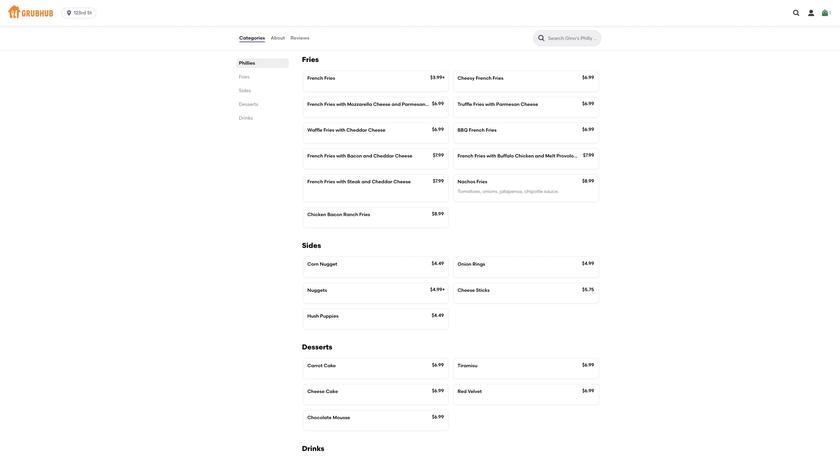 Task type: locate. For each thing, give the bounding box(es) containing it.
parmesan
[[402, 102, 426, 107], [497, 102, 520, 107]]

0 vertical spatial +
[[442, 75, 445, 81]]

2 $13.99 from the left
[[581, 25, 594, 31]]

1 + from the top
[[442, 75, 445, 81]]

1 vertical spatial +
[[442, 287, 445, 293]]

0 horizontal spatial chicken
[[308, 212, 326, 218]]

truffle up reviews on the top
[[308, 25, 322, 31]]

tomatoes,
[[458, 189, 482, 195]]

1 horizontal spatial bacon
[[347, 153, 362, 159]]

0 horizontal spatial desserts
[[239, 102, 258, 107]]

onions,
[[483, 189, 499, 195]]

onion rings
[[458, 262, 486, 268]]

svg image left 1 button
[[808, 9, 816, 17]]

drinks
[[239, 115, 253, 121], [302, 445, 325, 453]]

philly
[[323, 25, 336, 31], [581, 25, 594, 31]]

onion
[[458, 262, 472, 268]]

sauce
[[566, 25, 580, 31]]

1 vertical spatial chicken
[[308, 212, 326, 218]]

0 horizontal spatial svg image
[[793, 9, 801, 17]]

bacon left the ranch on the top
[[328, 212, 342, 218]]

search icon image
[[538, 34, 546, 42]]

bacon
[[347, 153, 362, 159], [328, 212, 342, 218]]

with down waffle fries with cheddar cheese
[[336, 153, 346, 159]]

philly right sauce
[[581, 25, 594, 31]]

$4.99 for $4.99 +
[[430, 287, 442, 293]]

mozzarella
[[347, 102, 372, 107]]

truffle
[[308, 25, 322, 31], [458, 102, 472, 107]]

svg image
[[793, 9, 801, 17], [822, 9, 830, 17]]

0 vertical spatial steak
[[458, 25, 471, 31]]

truffle fries with parmesan cheese
[[458, 102, 538, 107]]

steak with grilled onions, jalapenos, chipotle sauce philly
[[458, 25, 594, 31]]

0 horizontal spatial truffle
[[308, 25, 322, 31]]

hush
[[308, 314, 319, 319]]

steak left grilled
[[458, 25, 471, 31]]

1 vertical spatial drinks
[[302, 445, 325, 453]]

$13.99
[[430, 25, 444, 31], [581, 25, 594, 31]]

and
[[392, 102, 401, 107], [363, 153, 372, 159], [535, 153, 544, 159], [362, 179, 371, 185]]

cake up chocolate mousse
[[326, 389, 338, 395]]

truffle down cheesy
[[458, 102, 472, 107]]

jalapenos,
[[500, 189, 524, 195]]

fries
[[302, 55, 319, 64], [239, 74, 250, 80], [324, 76, 335, 81], [493, 76, 504, 81], [324, 102, 335, 107], [474, 102, 484, 107], [324, 127, 335, 133], [486, 127, 497, 133], [324, 153, 335, 159], [475, 153, 486, 159], [324, 179, 335, 185], [477, 179, 488, 185], [360, 212, 370, 218]]

with right waffle
[[336, 127, 346, 133]]

1 horizontal spatial parmesan
[[497, 102, 520, 107]]

svg image inside 1 button
[[822, 9, 830, 17]]

$6.99 for red velvet
[[583, 389, 594, 394]]

truffle philly cheesesteak
[[308, 25, 367, 31]]

$4.49
[[432, 261, 444, 267], [432, 313, 444, 319]]

1 horizontal spatial svg image
[[822, 9, 830, 17]]

sticks
[[476, 288, 490, 293]]

chicken bacon ranch fries
[[308, 212, 370, 218]]

with for french fries with mozzarella cheese and parmesan cheese
[[336, 102, 346, 107]]

0 horizontal spatial svg image
[[66, 10, 73, 16]]

1 horizontal spatial svg image
[[808, 9, 816, 17]]

$4.99
[[582, 261, 594, 267], [430, 287, 442, 293]]

1 vertical spatial truffle
[[458, 102, 472, 107]]

with down cheesy french fries
[[486, 102, 495, 107]]

0 horizontal spatial sides
[[239, 88, 251, 94]]

$4.49 up $4.99 +
[[432, 261, 444, 267]]

mousse
[[333, 415, 350, 421]]

1 $13.99 from the left
[[430, 25, 444, 31]]

1 horizontal spatial $4.99
[[582, 261, 594, 267]]

2 + from the top
[[442, 287, 445, 293]]

0 vertical spatial $4.49
[[432, 261, 444, 267]]

chocolate
[[308, 415, 332, 421]]

phillies
[[239, 60, 255, 66]]

chocolate mousse
[[308, 415, 350, 421]]

1 vertical spatial $4.99
[[430, 287, 442, 293]]

0 vertical spatial drinks
[[239, 115, 253, 121]]

chipotle
[[525, 189, 543, 195]]

french
[[308, 76, 323, 81], [476, 76, 492, 81], [308, 102, 323, 107], [469, 127, 485, 133], [308, 153, 323, 159], [458, 153, 474, 159], [308, 179, 323, 185]]

french fries with buffalo chicken and melt provolone cheese
[[458, 153, 598, 159]]

steak down french fries with bacon and cheddar cheese
[[347, 179, 361, 185]]

$4.99 for $4.99
[[582, 261, 594, 267]]

red velvet
[[458, 389, 482, 395]]

with down french fries with bacon and cheddar cheese
[[336, 179, 346, 185]]

$7.99
[[433, 153, 444, 158], [583, 153, 594, 158], [433, 179, 444, 184]]

2 vertical spatial cheddar
[[372, 179, 393, 185]]

sauce.
[[544, 189, 559, 195]]

0 horizontal spatial philly
[[323, 25, 336, 31]]

$7.99 for french fries with bacon and cheddar cheese
[[433, 153, 444, 158]]

2 $4.49 from the top
[[432, 313, 444, 319]]

Search Gino's Philly Cheesesteaks Roosevelt search field
[[548, 35, 599, 42]]

desserts
[[239, 102, 258, 107], [302, 343, 332, 352]]

1 philly from the left
[[323, 25, 336, 31]]

$7.99 for french fries with steak and cheddar cheese
[[433, 179, 444, 184]]

cake
[[324, 363, 336, 369], [326, 389, 338, 395]]

0 vertical spatial sides
[[239, 88, 251, 94]]

123rd st
[[74, 10, 92, 16]]

1 vertical spatial cake
[[326, 389, 338, 395]]

1 vertical spatial cheddar
[[374, 153, 394, 159]]

cheesy
[[458, 76, 475, 81]]

0 vertical spatial cake
[[324, 363, 336, 369]]

philly left cheesesteak
[[323, 25, 336, 31]]

cheddar
[[347, 127, 367, 133], [374, 153, 394, 159], [372, 179, 393, 185]]

with
[[472, 25, 482, 31], [336, 102, 346, 107], [486, 102, 495, 107], [336, 127, 346, 133], [336, 153, 346, 159], [487, 153, 497, 159], [336, 179, 346, 185]]

$4.49 down $4.99 +
[[432, 313, 444, 319]]

0 vertical spatial $4.99
[[582, 261, 594, 267]]

1 vertical spatial sides
[[302, 242, 321, 250]]

cake right the carrot
[[324, 363, 336, 369]]

categories
[[239, 35, 265, 41]]

main navigation navigation
[[0, 0, 841, 26]]

1 $4.49 from the top
[[432, 261, 444, 267]]

1 horizontal spatial truffle
[[458, 102, 472, 107]]

+ left cheese sticks
[[442, 287, 445, 293]]

cheese
[[373, 102, 391, 107], [427, 102, 444, 107], [521, 102, 538, 107], [368, 127, 386, 133], [395, 153, 413, 159], [581, 153, 598, 159], [394, 179, 411, 185], [458, 288, 475, 293], [308, 389, 325, 395]]

truffle for truffle fries with parmesan cheese
[[458, 102, 472, 107]]

0 vertical spatial chicken
[[515, 153, 534, 159]]

1 vertical spatial bacon
[[328, 212, 342, 218]]

2 philly from the left
[[581, 25, 594, 31]]

bacon up french fries with steak and cheddar cheese
[[347, 153, 362, 159]]

cake for cheese cake
[[326, 389, 338, 395]]

chicken
[[515, 153, 534, 159], [308, 212, 326, 218]]

+ left cheesy
[[442, 75, 445, 81]]

1 vertical spatial $8.99
[[432, 211, 444, 217]]

1 horizontal spatial philly
[[581, 25, 594, 31]]

1 button
[[822, 7, 831, 19]]

$4.99 +
[[430, 287, 445, 293]]

1 vertical spatial $4.49
[[432, 313, 444, 319]]

carrot
[[308, 363, 323, 369]]

with left mozzarella
[[336, 102, 346, 107]]

+
[[442, 75, 445, 81], [442, 287, 445, 293]]

0 horizontal spatial parmesan
[[402, 102, 426, 107]]

0 horizontal spatial $4.99
[[430, 287, 442, 293]]

0 vertical spatial $8.99
[[583, 179, 594, 184]]

0 vertical spatial truffle
[[308, 25, 322, 31]]

svg image left 123rd at the top left of page
[[66, 10, 73, 16]]

$6.99 for tiramisu
[[583, 363, 594, 369]]

2 svg image from the left
[[822, 9, 830, 17]]

melt
[[546, 153, 556, 159]]

$13.99 for truffle philly cheesesteak
[[430, 25, 444, 31]]

french fries with bacon and cheddar cheese
[[308, 153, 413, 159]]

$13.99 for steak with grilled onions, jalapenos, chipotle sauce philly
[[581, 25, 594, 31]]

with left buffalo
[[487, 153, 497, 159]]

$8.99
[[583, 179, 594, 184], [432, 211, 444, 217]]

1 horizontal spatial $13.99
[[581, 25, 594, 31]]

with for waffle fries with cheddar cheese
[[336, 127, 346, 133]]

0 horizontal spatial bacon
[[328, 212, 342, 218]]

$6.99 for bbq french fries
[[583, 127, 594, 132]]

cheese cake
[[308, 389, 338, 395]]

cheese sticks
[[458, 288, 490, 293]]

sides
[[239, 88, 251, 94], [302, 242, 321, 250]]

french for french fries
[[308, 76, 323, 81]]

0 horizontal spatial $13.99
[[430, 25, 444, 31]]

0 vertical spatial desserts
[[239, 102, 258, 107]]

sides down phillies
[[239, 88, 251, 94]]

svg image
[[808, 9, 816, 17], [66, 10, 73, 16]]

steak
[[458, 25, 471, 31], [347, 179, 361, 185]]

1 vertical spatial desserts
[[302, 343, 332, 352]]

0 horizontal spatial steak
[[347, 179, 361, 185]]

$6.99 for cheese cake
[[432, 389, 444, 394]]

$6.99
[[583, 75, 594, 81], [432, 101, 444, 107], [583, 101, 594, 107], [432, 127, 444, 132], [583, 127, 594, 132], [432, 363, 444, 369], [583, 363, 594, 369], [432, 389, 444, 394], [583, 389, 594, 394], [432, 415, 444, 420]]

sides up corn
[[302, 242, 321, 250]]



Task type: describe. For each thing, give the bounding box(es) containing it.
nuggets
[[308, 288, 327, 293]]

0 vertical spatial cheddar
[[347, 127, 367, 133]]

nachos
[[458, 179, 476, 185]]

123rd
[[74, 10, 86, 16]]

1 horizontal spatial drinks
[[302, 445, 325, 453]]

buffalo
[[498, 153, 514, 159]]

french for french fries with buffalo chicken and melt provolone cheese
[[458, 153, 474, 159]]

$6.99 for cheesy french fries
[[583, 75, 594, 81]]

tiramisu
[[458, 363, 478, 369]]

with for french fries with bacon and cheddar cheese
[[336, 153, 346, 159]]

$3.99
[[431, 75, 442, 81]]

waffle fries with cheddar cheese
[[308, 127, 386, 133]]

reviews button
[[290, 26, 310, 50]]

1 vertical spatial steak
[[347, 179, 361, 185]]

truffle for truffle philly cheesesteak
[[308, 25, 322, 31]]

grilled
[[483, 25, 499, 31]]

red
[[458, 389, 467, 395]]

$6.99 for carrot cake
[[432, 363, 444, 369]]

with for french fries with buffalo chicken and melt provolone cheese
[[487, 153, 497, 159]]

hush puppies
[[308, 314, 339, 319]]

cheesy french fries
[[458, 76, 504, 81]]

with for french fries with steak and cheddar cheese
[[336, 179, 346, 185]]

french for french fries with mozzarella cheese and parmesan cheese
[[308, 102, 323, 107]]

1 horizontal spatial chicken
[[515, 153, 534, 159]]

velvet
[[468, 389, 482, 395]]

french for french fries with bacon and cheddar cheese
[[308, 153, 323, 159]]

+ for $4.99
[[442, 287, 445, 293]]

st
[[87, 10, 92, 16]]

1 horizontal spatial steak
[[458, 25, 471, 31]]

categories button
[[239, 26, 265, 50]]

with for truffle fries with parmesan cheese
[[486, 102, 495, 107]]

french fries with mozzarella cheese and parmesan cheese
[[308, 102, 444, 107]]

jalapenos,
[[518, 25, 544, 31]]

+ for $3.99
[[442, 75, 445, 81]]

cheesesteak
[[337, 25, 367, 31]]

nugget
[[320, 262, 337, 268]]

cheddar for steak
[[372, 179, 393, 185]]

0 horizontal spatial $8.99
[[432, 211, 444, 217]]

cake for carrot cake
[[324, 363, 336, 369]]

corn
[[308, 262, 319, 268]]

reviews
[[291, 35, 309, 41]]

$6.99 for waffle fries with cheddar cheese
[[432, 127, 444, 132]]

provolone
[[557, 153, 580, 159]]

0 vertical spatial bacon
[[347, 153, 362, 159]]

$4.49 for corn nugget
[[432, 261, 444, 267]]

chipotle
[[545, 25, 565, 31]]

about
[[271, 35, 285, 41]]

1
[[830, 10, 831, 16]]

1 horizontal spatial $8.99
[[583, 179, 594, 184]]

bbq french fries
[[458, 127, 497, 133]]

bbq
[[458, 127, 468, 133]]

french fries with steak and cheddar cheese
[[308, 179, 411, 185]]

1 horizontal spatial desserts
[[302, 343, 332, 352]]

about button
[[271, 26, 285, 50]]

waffle
[[308, 127, 323, 133]]

svg image inside "123rd st" button
[[66, 10, 73, 16]]

$6.99 for chocolate mousse
[[432, 415, 444, 420]]

2 parmesan from the left
[[497, 102, 520, 107]]

1 horizontal spatial sides
[[302, 242, 321, 250]]

carrot cake
[[308, 363, 336, 369]]

nachos fries
[[458, 179, 488, 185]]

$5.75
[[583, 287, 594, 293]]

1 svg image from the left
[[793, 9, 801, 17]]

$7.99 for french fries with buffalo chicken and melt provolone cheese
[[583, 153, 594, 158]]

tomatoes, onions, jalapenos, chipotle sauce.
[[458, 189, 559, 195]]

$4.49 for hush puppies
[[432, 313, 444, 319]]

corn nugget
[[308, 262, 337, 268]]

$3.99 +
[[431, 75, 445, 81]]

123rd st button
[[61, 8, 99, 18]]

puppies
[[320, 314, 339, 319]]

french fries
[[308, 76, 335, 81]]

onions,
[[500, 25, 517, 31]]

rings
[[473, 262, 486, 268]]

0 horizontal spatial drinks
[[239, 115, 253, 121]]

cheddar for bacon
[[374, 153, 394, 159]]

with left grilled
[[472, 25, 482, 31]]

ranch
[[344, 212, 358, 218]]

1 parmesan from the left
[[402, 102, 426, 107]]

french for french fries with steak and cheddar cheese
[[308, 179, 323, 185]]



Task type: vqa. For each thing, say whether or not it's contained in the screenshot.
Rustic
no



